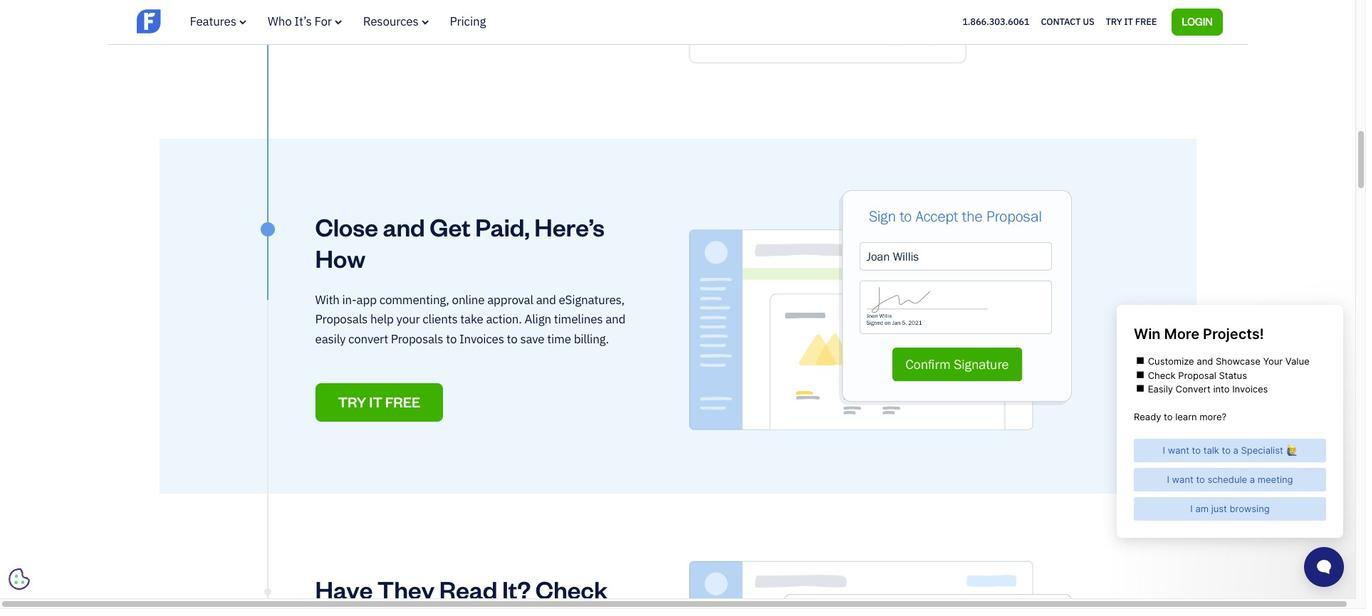 Task type: describe. For each thing, give the bounding box(es) containing it.
time
[[547, 331, 571, 347]]

cookie consent banner dialog
[[11, 423, 224, 588]]

action.
[[486, 312, 522, 327]]

easily
[[315, 331, 346, 347]]

convert
[[348, 331, 388, 347]]

proposal
[[315, 605, 414, 609]]

have
[[315, 573, 373, 605]]

2 to from the left
[[507, 331, 518, 347]]

resources
[[363, 14, 419, 29]]

login
[[1182, 15, 1213, 28]]

resources link
[[363, 14, 429, 29]]

login link
[[1172, 8, 1223, 35]]

with
[[315, 292, 340, 308]]

it?
[[502, 573, 531, 605]]

esignatures,
[[559, 292, 625, 308]]

contact us
[[1041, 15, 1095, 28]]

check
[[536, 573, 608, 605]]

status!
[[419, 605, 497, 609]]

who it's for link
[[268, 14, 342, 29]]

1 vertical spatial proposals
[[391, 331, 443, 347]]

here's
[[534, 211, 605, 242]]

2 vertical spatial and
[[606, 312, 626, 327]]

commenting,
[[379, 292, 449, 308]]

try
[[338, 393, 366, 411]]

pricing link
[[450, 14, 486, 29]]

help
[[370, 312, 394, 327]]

contact us link
[[1041, 13, 1095, 31]]

freshbooks logo image
[[136, 8, 247, 35]]

your
[[396, 312, 420, 327]]

close
[[315, 211, 378, 242]]

features
[[190, 14, 236, 29]]

they
[[377, 573, 435, 605]]

with in-app commenting, online approval and esignatures, proposals help your clients take action. align timelines and easily convert proposals to invoices to save time billing.
[[315, 292, 626, 347]]

try it free link
[[315, 383, 443, 422]]

1 vertical spatial and
[[536, 292, 556, 308]]

0 vertical spatial proposals
[[315, 312, 368, 327]]

1.866.303.6061 link
[[962, 15, 1030, 28]]

1.866.303.6061
[[962, 15, 1030, 28]]

contact
[[1041, 15, 1081, 28]]

try it free link
[[1106, 13, 1157, 31]]



Task type: vqa. For each thing, say whether or not it's contained in the screenshot.
'Time Tracking'
no



Task type: locate. For each thing, give the bounding box(es) containing it.
free
[[1135, 15, 1157, 28]]

1 horizontal spatial proposals
[[391, 331, 443, 347]]

0 horizontal spatial proposals
[[315, 312, 368, 327]]

approval
[[487, 292, 533, 308]]

0 horizontal spatial to
[[446, 331, 457, 347]]

and inside "close and get paid, here's how"
[[383, 211, 425, 242]]

take
[[460, 312, 483, 327]]

it's
[[294, 14, 312, 29]]

paid,
[[475, 211, 530, 242]]

in-
[[342, 292, 357, 308]]

proposals
[[315, 312, 368, 327], [391, 331, 443, 347]]

proposals down in-
[[315, 312, 368, 327]]

billing.
[[574, 331, 609, 347]]

and left get
[[383, 211, 425, 242]]

0 horizontal spatial and
[[383, 211, 425, 242]]

and
[[383, 211, 425, 242], [536, 292, 556, 308], [606, 312, 626, 327]]

0 vertical spatial and
[[383, 211, 425, 242]]

timelines
[[554, 312, 603, 327]]

1 to from the left
[[446, 331, 457, 347]]

read
[[439, 573, 497, 605]]

save
[[520, 331, 545, 347]]

online
[[452, 292, 485, 308]]

dialog
[[0, 0, 1366, 609]]

who
[[268, 14, 292, 29]]

proposals down your
[[391, 331, 443, 347]]

to down clients
[[446, 331, 457, 347]]

cookie preferences image
[[9, 568, 30, 590]]

features link
[[190, 14, 246, 29]]

1 horizontal spatial to
[[507, 331, 518, 347]]

pricing
[[450, 14, 486, 29]]

and up align
[[536, 292, 556, 308]]

try it free
[[338, 393, 420, 411]]

get
[[430, 211, 471, 242]]

to left save
[[507, 331, 518, 347]]

1 horizontal spatial and
[[536, 292, 556, 308]]

it
[[369, 393, 382, 411]]

app
[[357, 292, 377, 308]]

us
[[1083, 15, 1095, 28]]

have they read it? check proposal status!
[[315, 573, 608, 609]]

to
[[446, 331, 457, 347], [507, 331, 518, 347]]

free
[[385, 393, 420, 411]]

2 horizontal spatial and
[[606, 312, 626, 327]]

clients
[[423, 312, 458, 327]]

try it free
[[1106, 15, 1157, 28]]

it
[[1124, 15, 1133, 28]]

invoices
[[459, 331, 504, 347]]

for
[[314, 14, 332, 29]]

who it's for
[[268, 14, 332, 29]]

how
[[315, 242, 365, 274]]

close and get paid, here's how
[[315, 211, 605, 274]]

try
[[1106, 15, 1122, 28]]

align
[[525, 312, 551, 327]]

and down esignatures,
[[606, 312, 626, 327]]



